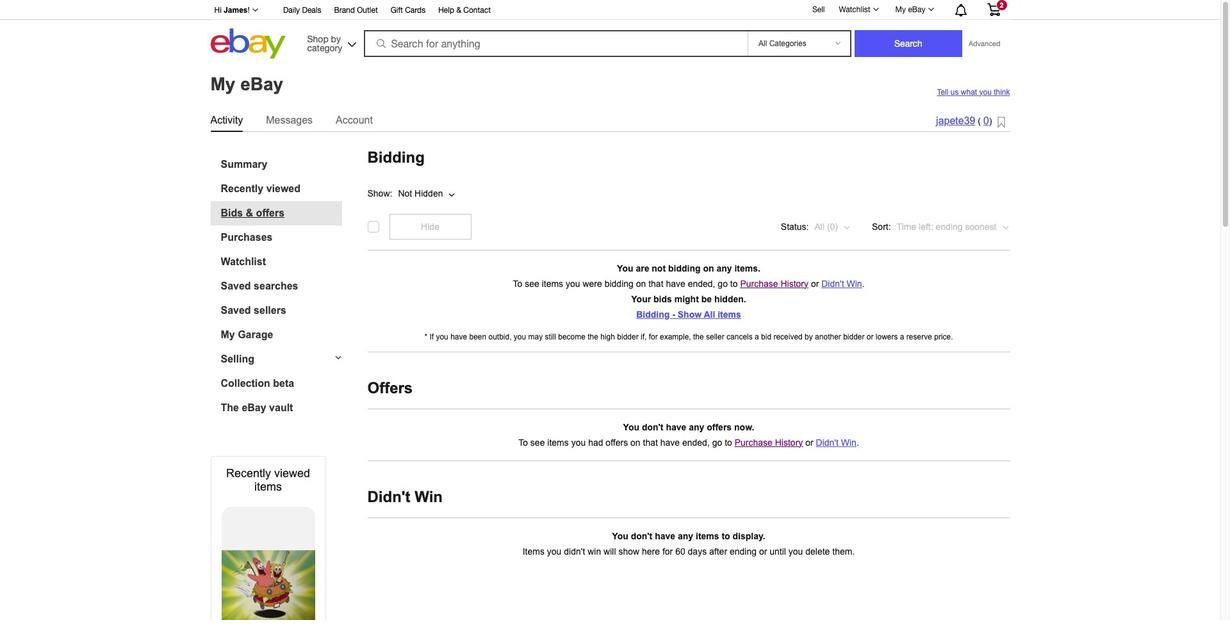 Task type: describe. For each thing, give the bounding box(es) containing it.
gift cards
[[391, 6, 426, 15]]

days
[[688, 546, 707, 557]]

don't for that
[[642, 422, 664, 432]]

status: all (0)
[[781, 221, 838, 232]]

0 horizontal spatial offers
[[256, 207, 285, 218]]

1 vertical spatial ebay
[[240, 74, 283, 94]]

brand outlet link
[[334, 4, 378, 18]]

you for bidding
[[617, 263, 633, 273]]

any inside you are not bidding on any items. to see items you were bidding on that have ended, go to purchase history or didn't win . your bids might be hidden. bidding - show all items
[[717, 263, 732, 273]]

beta
[[273, 378, 294, 389]]

sort: time left: ending soonest
[[872, 221, 997, 232]]

win inside you don't have any offers now. to see items you had offers on that have ended, go to purchase history or didn't win .
[[841, 437, 857, 448]]

2 link
[[979, 0, 1008, 19]]

here
[[642, 546, 660, 557]]

didn't win link for you are not bidding on any items.
[[822, 278, 862, 289]]

viewed for recently viewed items
[[274, 467, 310, 480]]

. inside you are not bidding on any items. to see items you were bidding on that have ended, go to purchase history or didn't win . your bids might be hidden. bidding - show all items
[[862, 278, 865, 289]]

sell link
[[807, 5, 831, 14]]

gift cards link
[[391, 4, 426, 18]]

that inside you don't have any offers now. to see items you had offers on that have ended, go to purchase history or didn't win .
[[643, 437, 658, 448]]

not
[[652, 263, 666, 273]]

purchase history link for you don't have any offers now.
[[735, 437, 803, 448]]

account link
[[336, 112, 373, 128]]

japete39 ( 0 )
[[936, 116, 992, 127]]

or inside you are not bidding on any items. to see items you were bidding on that have ended, go to purchase history or didn't win . your bids might be hidden. bidding - show all items
[[811, 278, 819, 289]]

saved searches link
[[221, 280, 342, 292]]

items.
[[735, 263, 761, 273]]

sell
[[812, 5, 825, 14]]

summary
[[221, 159, 267, 169]]

you for show
[[612, 531, 628, 541]]

saved searches
[[221, 280, 298, 291]]

japete39 link
[[936, 116, 976, 127]]

still
[[545, 332, 556, 341]]

ebay for the ebay vault link
[[242, 402, 266, 413]]

my garage link
[[221, 329, 342, 341]]

you left may at the bottom of page
[[514, 332, 526, 341]]

time left: ending soonest button
[[896, 214, 1010, 239]]

messages
[[266, 114, 313, 125]]

show:
[[367, 189, 392, 199]]

watchlist inside account navigation
[[839, 5, 871, 14]]

price.
[[934, 332, 953, 341]]

shop by category button
[[301, 29, 359, 56]]

be
[[701, 294, 712, 304]]

hi
[[214, 6, 222, 15]]

0 vertical spatial bidding
[[367, 148, 425, 166]]

all (0) button
[[814, 214, 852, 239]]

purchases
[[221, 232, 273, 243]]

will
[[604, 546, 616, 557]]

by inside the shop by category
[[331, 34, 341, 44]]

purchase history link for you are not bidding on any items.
[[740, 278, 809, 289]]

what
[[961, 87, 977, 96]]

gift
[[391, 6, 403, 15]]

0
[[984, 116, 989, 127]]

you inside you don't have any offers now. to see items you had offers on that have ended, go to purchase history or didn't win .
[[571, 437, 586, 448]]

searches
[[254, 280, 298, 291]]

your
[[631, 294, 651, 304]]

recently for recently viewed
[[221, 183, 263, 194]]

delete
[[806, 546, 830, 557]]

recently viewed link
[[221, 183, 342, 194]]

the
[[221, 402, 239, 413]]

left:
[[919, 221, 933, 232]]

1 vertical spatial bidding
[[605, 278, 634, 289]]

advanced link
[[962, 31, 1007, 56]]

outbid,
[[489, 332, 512, 341]]

display.
[[733, 531, 766, 541]]

have inside you don't have any items to display. items you didn't win will show here for 60 days after ending or until you delete them.
[[655, 531, 675, 541]]

after
[[709, 546, 727, 557]]

reserve
[[907, 332, 932, 341]]

had
[[588, 437, 603, 448]]

account
[[336, 114, 373, 125]]

0 horizontal spatial watchlist link
[[221, 256, 342, 268]]

ebay for my ebay link
[[908, 5, 926, 14]]

viewed for recently viewed
[[266, 183, 301, 194]]

brand outlet
[[334, 6, 378, 15]]

0 vertical spatial on
[[703, 263, 714, 273]]

purchase inside you don't have any offers now. to see items you had offers on that have ended, go to purchase history or didn't win .
[[735, 437, 773, 448]]

now.
[[734, 422, 754, 432]]

1 vertical spatial my
[[210, 74, 235, 94]]

if
[[430, 332, 434, 341]]

bidding - show all items link
[[636, 309, 741, 319]]

sort:
[[872, 221, 891, 232]]

my ebay main content
[[5, 62, 1216, 620]]

show: not hidden
[[367, 189, 443, 199]]

activity
[[210, 114, 243, 125]]

you right the until
[[789, 546, 803, 557]]

japete39
[[936, 116, 976, 127]]

seller
[[706, 332, 725, 341]]

none submit inside shop by category banner
[[855, 30, 962, 57]]

you left didn't
[[547, 546, 562, 557]]

offers
[[367, 379, 413, 396]]

items inside recently viewed items
[[254, 480, 282, 493]]

help & contact link
[[438, 4, 491, 18]]

ended, inside you don't have any offers now. to see items you had offers on that have ended, go to purchase history or didn't win .
[[682, 437, 710, 448]]

have inside you are not bidding on any items. to see items you were bidding on that have ended, go to purchase history or didn't win . your bids might be hidden. bidding - show all items
[[666, 278, 686, 289]]

collection
[[221, 378, 270, 389]]

may
[[528, 332, 543, 341]]

show
[[619, 546, 640, 557]]

shop
[[307, 34, 329, 44]]

1 bidder from the left
[[617, 332, 639, 341]]

were
[[583, 278, 602, 289]]

didn't
[[564, 546, 585, 557]]

my for my ebay link
[[896, 5, 906, 14]]

all inside you are not bidding on any items. to see items you were bidding on that have ended, go to purchase history or didn't win . your bids might be hidden. bidding - show all items
[[704, 309, 715, 319]]

help
[[438, 6, 454, 15]]

tell
[[937, 87, 949, 96]]

by inside my ebay main content
[[805, 332, 813, 341]]

. inside you don't have any offers now. to see items you had offers on that have ended, go to purchase history or didn't win .
[[857, 437, 859, 448]]

help & contact
[[438, 6, 491, 15]]

(0)
[[827, 221, 838, 232]]

recently for recently viewed items
[[226, 467, 271, 480]]

them.
[[833, 546, 855, 557]]

1 horizontal spatial ending
[[936, 221, 963, 232]]

see inside you are not bidding on any items. to see items you were bidding on that have ended, go to purchase history or didn't win . your bids might be hidden. bidding - show all items
[[525, 278, 539, 289]]

2 the from the left
[[693, 332, 704, 341]]

& for contact
[[456, 6, 461, 15]]

show
[[678, 309, 702, 319]]

win
[[588, 546, 601, 557]]

any for items
[[678, 531, 693, 541]]

daily
[[283, 6, 300, 15]]

2 vertical spatial didn't
[[367, 488, 410, 505]]

1 a from the left
[[755, 332, 759, 341]]

didn't inside you don't have any offers now. to see items you had offers on that have ended, go to purchase history or didn't win .
[[816, 437, 839, 448]]

hidden.
[[714, 294, 746, 304]]

if,
[[641, 332, 647, 341]]



Task type: locate. For each thing, give the bounding box(es) containing it.
history inside you don't have any offers now. to see items you had offers on that have ended, go to purchase history or didn't win .
[[775, 437, 803, 448]]

0 vertical spatial see
[[525, 278, 539, 289]]

0 vertical spatial all
[[815, 221, 825, 232]]

soonest
[[965, 221, 997, 232]]

my ebay link
[[889, 2, 940, 17]]

ending right "left:"
[[936, 221, 963, 232]]

for right if,
[[649, 332, 658, 341]]

0 vertical spatial viewed
[[266, 183, 301, 194]]

ending inside you don't have any items to display. items you didn't win will show here for 60 days after ending or until you delete them.
[[730, 546, 757, 557]]

saved for saved searches
[[221, 280, 251, 291]]

items inside you don't have any items to display. items you didn't win will show here for 60 days after ending or until you delete them.
[[696, 531, 719, 541]]

to inside you don't have any items to display. items you didn't win will show here for 60 days after ending or until you delete them.
[[722, 531, 730, 541]]

see up may at the bottom of page
[[525, 278, 539, 289]]

0 horizontal spatial ending
[[730, 546, 757, 557]]

watchlist link right sell
[[832, 2, 885, 17]]

all left (0)
[[815, 221, 825, 232]]

all
[[815, 221, 825, 232], [704, 309, 715, 319]]

bids
[[221, 207, 243, 218]]

bidding down bids
[[636, 309, 670, 319]]

1 horizontal spatial bidding
[[668, 263, 701, 273]]

hide
[[421, 221, 440, 232]]

1 vertical spatial to
[[725, 437, 732, 448]]

0 vertical spatial purchase history link
[[740, 278, 809, 289]]

1 vertical spatial win
[[841, 437, 857, 448]]

1 vertical spatial don't
[[631, 531, 653, 541]]

0 horizontal spatial bidding
[[605, 278, 634, 289]]

1 vertical spatial all
[[704, 309, 715, 319]]

you inside you are not bidding on any items. to see items you were bidding on that have ended, go to purchase history or didn't win . your bids might be hidden. bidding - show all items
[[617, 263, 633, 273]]

0 horizontal spatial &
[[246, 207, 253, 218]]

1 horizontal spatial &
[[456, 6, 461, 15]]

didn't win
[[367, 488, 443, 505]]

you inside you don't have any items to display. items you didn't win will show here for 60 days after ending or until you delete them.
[[612, 531, 628, 541]]

ended, inside you are not bidding on any items. to see items you were bidding on that have ended, go to purchase history or didn't win . your bids might be hidden. bidding - show all items
[[688, 278, 715, 289]]

collection beta
[[221, 378, 294, 389]]

1 horizontal spatial watchlist
[[839, 5, 871, 14]]

you are not bidding on any items. to see items you were bidding on that have ended, go to purchase history or didn't win . your bids might be hidden. bidding - show all items
[[513, 263, 865, 319]]

on inside you don't have any offers now. to see items you had offers on that have ended, go to purchase history or didn't win .
[[631, 437, 641, 448]]

bidding right were
[[605, 278, 634, 289]]

on
[[703, 263, 714, 273], [636, 278, 646, 289], [631, 437, 641, 448]]

any inside you don't have any offers now. to see items you had offers on that have ended, go to purchase history or didn't win .
[[689, 422, 704, 432]]

1 vertical spatial purchase
[[735, 437, 773, 448]]

items
[[523, 546, 545, 557]]

don't
[[642, 422, 664, 432], [631, 531, 653, 541]]

hi james !
[[214, 6, 250, 15]]

or
[[811, 278, 819, 289], [867, 332, 874, 341], [806, 437, 814, 448], [759, 546, 767, 557]]

didn't win link for you don't have any offers now.
[[816, 437, 857, 448]]

purchase down items.
[[740, 278, 778, 289]]

(
[[978, 116, 981, 127]]

us
[[951, 87, 959, 96]]

received
[[774, 332, 803, 341]]

become
[[558, 332, 586, 341]]

a right lowers
[[900, 332, 904, 341]]

history inside you are not bidding on any items. to see items you were bidding on that have ended, go to purchase history or didn't win . your bids might be hidden. bidding - show all items
[[781, 278, 809, 289]]

None submit
[[855, 30, 962, 57]]

win inside you are not bidding on any items. to see items you were bidding on that have ended, go to purchase history or didn't win . your bids might be hidden. bidding - show all items
[[847, 278, 862, 289]]

2 a from the left
[[900, 332, 904, 341]]

0 vertical spatial don't
[[642, 422, 664, 432]]

viewed inside recently viewed items
[[274, 467, 310, 480]]

that right had
[[643, 437, 658, 448]]

viewed inside "link"
[[266, 183, 301, 194]]

sellers
[[254, 305, 286, 316]]

you don't have any items to display. items you didn't win will show here for 60 days after ending or until you delete them.
[[523, 531, 855, 557]]

garage
[[238, 329, 273, 340]]

any up 60
[[678, 531, 693, 541]]

1 vertical spatial go
[[712, 437, 722, 448]]

1 vertical spatial .
[[857, 437, 859, 448]]

* if you have been outbid, you may still become the high bidder if, for example, the seller cancels a bid received by another bidder or lowers a reserve price.
[[424, 332, 953, 341]]

saved up saved sellers
[[221, 280, 251, 291]]

that
[[649, 278, 664, 289], [643, 437, 658, 448]]

until
[[770, 546, 786, 557]]

0 vertical spatial that
[[649, 278, 664, 289]]

1 vertical spatial didn't win link
[[816, 437, 857, 448]]

-
[[672, 309, 675, 319]]

any left now.
[[689, 422, 704, 432]]

or inside you don't have any offers now. to see items you had offers on that have ended, go to purchase history or didn't win .
[[806, 437, 814, 448]]

any for offers
[[689, 422, 704, 432]]

go
[[718, 278, 728, 289], [712, 437, 722, 448]]

my ebay
[[896, 5, 926, 14], [210, 74, 283, 94]]

60
[[675, 546, 685, 557]]

0 vertical spatial to
[[730, 278, 738, 289]]

all down the be
[[704, 309, 715, 319]]

0 horizontal spatial my ebay
[[210, 74, 283, 94]]

win
[[847, 278, 862, 289], [841, 437, 857, 448], [415, 488, 443, 505]]

2 vertical spatial on
[[631, 437, 641, 448]]

cancels
[[727, 332, 753, 341]]

purchase history link
[[740, 278, 809, 289], [735, 437, 803, 448]]

1 vertical spatial saved
[[221, 305, 251, 316]]

0 vertical spatial my
[[896, 5, 906, 14]]

daily deals link
[[283, 4, 321, 18]]

0 horizontal spatial watchlist
[[221, 256, 266, 267]]

to
[[513, 278, 522, 289], [519, 437, 528, 448]]

saved sellers link
[[221, 305, 342, 316]]

don't inside you don't have any offers now. to see items you had offers on that have ended, go to purchase history or didn't win .
[[642, 422, 664, 432]]

purchase history link down items.
[[740, 278, 809, 289]]

outlet
[[357, 6, 378, 15]]

the left 'high'
[[588, 332, 598, 341]]

.
[[862, 278, 865, 289], [857, 437, 859, 448]]

recently inside "link"
[[221, 183, 263, 194]]

see inside you don't have any offers now. to see items you had offers on that have ended, go to purchase history or didn't win .
[[530, 437, 545, 448]]

1 horizontal spatial bidding
[[636, 309, 670, 319]]

0 vertical spatial ending
[[936, 221, 963, 232]]

0 vertical spatial go
[[718, 278, 728, 289]]

2 vertical spatial ebay
[[242, 402, 266, 413]]

you inside you are not bidding on any items. to see items you were bidding on that have ended, go to purchase history or didn't win . your bids might be hidden. bidding - show all items
[[566, 278, 580, 289]]

by right 'shop'
[[331, 34, 341, 44]]

bids & offers link
[[221, 207, 342, 219]]

to inside you don't have any offers now. to see items you had offers on that have ended, go to purchase history or didn't win .
[[725, 437, 732, 448]]

0 horizontal spatial all
[[704, 309, 715, 319]]

1 vertical spatial bidding
[[636, 309, 670, 319]]

you inside you don't have any offers now. to see items you had offers on that have ended, go to purchase history or didn't win .
[[623, 422, 640, 432]]

0 vertical spatial by
[[331, 34, 341, 44]]

bidder left if,
[[617, 332, 639, 341]]

2 vertical spatial you
[[612, 531, 628, 541]]

see left had
[[530, 437, 545, 448]]

selling button
[[210, 353, 342, 365]]

that inside you are not bidding on any items. to see items you were bidding on that have ended, go to purchase history or didn't win . your bids might be hidden. bidding - show all items
[[649, 278, 664, 289]]

0 vertical spatial history
[[781, 278, 809, 289]]

vault
[[269, 402, 293, 413]]

on up your at right top
[[636, 278, 646, 289]]

1 vertical spatial offers
[[707, 422, 732, 432]]

0 vertical spatial &
[[456, 6, 461, 15]]

0 vertical spatial recently
[[221, 183, 263, 194]]

my garage
[[221, 329, 273, 340]]

for inside you don't have any items to display. items you didn't win will show here for 60 days after ending or until you delete them.
[[663, 546, 673, 557]]

bidding inside you are not bidding on any items. to see items you were bidding on that have ended, go to purchase history or didn't win . your bids might be hidden. bidding - show all items
[[636, 309, 670, 319]]

0 horizontal spatial bidder
[[617, 332, 639, 341]]

for for 60
[[663, 546, 673, 557]]

tell us what you think link
[[937, 87, 1010, 96]]

purchase down now.
[[735, 437, 773, 448]]

0 vertical spatial to
[[513, 278, 522, 289]]

you
[[617, 263, 633, 273], [623, 422, 640, 432], [612, 531, 628, 541]]

contact
[[463, 6, 491, 15]]

1 vertical spatial ended,
[[682, 437, 710, 448]]

viewed
[[266, 183, 301, 194], [274, 467, 310, 480]]

watchlist right sell
[[839, 5, 871, 14]]

watchlist down purchases
[[221, 256, 266, 267]]

0 vertical spatial any
[[717, 263, 732, 273]]

to inside you are not bidding on any items. to see items you were bidding on that have ended, go to purchase history or didn't win . your bids might be hidden. bidding - show all items
[[730, 278, 738, 289]]

the left the seller
[[693, 332, 704, 341]]

bidding up not
[[367, 148, 425, 166]]

offers right had
[[606, 437, 628, 448]]

shop by category banner
[[207, 0, 1010, 62]]

1 vertical spatial my ebay
[[210, 74, 283, 94]]

0 vertical spatial saved
[[221, 280, 251, 291]]

1 vertical spatial history
[[775, 437, 803, 448]]

& for offers
[[246, 207, 253, 218]]

any left items.
[[717, 263, 732, 273]]

purchase history link down now.
[[735, 437, 803, 448]]

0 vertical spatial .
[[862, 278, 865, 289]]

2 saved from the top
[[221, 305, 251, 316]]

any
[[717, 263, 732, 273], [689, 422, 704, 432], [678, 531, 693, 541]]

don't for here
[[631, 531, 653, 541]]

didn't
[[822, 278, 844, 289], [816, 437, 839, 448], [367, 488, 410, 505]]

1 horizontal spatial all
[[815, 221, 825, 232]]

1 horizontal spatial by
[[805, 332, 813, 341]]

1 horizontal spatial my ebay
[[896, 5, 926, 14]]

1 vertical spatial any
[[689, 422, 704, 432]]

& inside account navigation
[[456, 6, 461, 15]]

1 horizontal spatial watchlist link
[[832, 2, 885, 17]]

0 vertical spatial watchlist link
[[832, 2, 885, 17]]

1 saved from the top
[[221, 280, 251, 291]]

you for on
[[623, 422, 640, 432]]

2 bidder from the left
[[843, 332, 865, 341]]

a
[[755, 332, 759, 341], [900, 332, 904, 341]]

my for my garage link
[[221, 329, 235, 340]]

shop by category
[[307, 34, 342, 53]]

1 vertical spatial viewed
[[274, 467, 310, 480]]

1 the from the left
[[588, 332, 598, 341]]

account navigation
[[207, 0, 1010, 20]]

you right what
[[979, 87, 992, 96]]

0 vertical spatial didn't
[[822, 278, 844, 289]]

watchlist link inside account navigation
[[832, 2, 885, 17]]

1 vertical spatial watchlist link
[[221, 256, 342, 268]]

0 horizontal spatial .
[[857, 437, 859, 448]]

bidding right not
[[668, 263, 701, 273]]

go inside you don't have any offers now. to see items you had offers on that have ended, go to purchase history or didn't win .
[[712, 437, 722, 448]]

1 vertical spatial to
[[519, 437, 528, 448]]

ebay inside account navigation
[[908, 5, 926, 14]]

for for example,
[[649, 332, 658, 341]]

brand
[[334, 6, 355, 15]]

1 vertical spatial for
[[663, 546, 673, 557]]

have
[[666, 278, 686, 289], [451, 332, 467, 341], [666, 422, 687, 432], [660, 437, 680, 448], [655, 531, 675, 541]]

make this page your my ebay homepage image
[[997, 116, 1005, 128]]

0 vertical spatial my ebay
[[896, 5, 926, 14]]

offers down recently viewed
[[256, 207, 285, 218]]

1 vertical spatial purchase history link
[[735, 437, 803, 448]]

cards
[[405, 6, 426, 15]]

not
[[398, 189, 412, 199]]

to inside you don't have any offers now. to see items you had offers on that have ended, go to purchase history or didn't win .
[[519, 437, 528, 448]]

2 vertical spatial my
[[221, 329, 235, 340]]

saved for saved sellers
[[221, 305, 251, 316]]

0 vertical spatial offers
[[256, 207, 285, 218]]

my ebay inside main content
[[210, 74, 283, 94]]

0 horizontal spatial the
[[588, 332, 598, 341]]

go inside you are not bidding on any items. to see items you were bidding on that have ended, go to purchase history or didn't win . your bids might be hidden. bidding - show all items
[[718, 278, 728, 289]]

bidder right another
[[843, 332, 865, 341]]

bidding
[[367, 148, 425, 166], [636, 309, 670, 319]]

my inside account navigation
[[896, 5, 906, 14]]

1 vertical spatial ending
[[730, 546, 757, 557]]

ending down display.
[[730, 546, 757, 557]]

2 vertical spatial win
[[415, 488, 443, 505]]

saved up my garage
[[221, 305, 251, 316]]

lowers
[[876, 332, 898, 341]]

on up the be
[[703, 263, 714, 273]]

think
[[994, 87, 1010, 96]]

you left were
[[566, 278, 580, 289]]

0 vertical spatial purchase
[[740, 278, 778, 289]]

&
[[456, 6, 461, 15], [246, 207, 253, 218]]

any inside you don't have any items to display. items you didn't win will show here for 60 days after ending or until you delete them.
[[678, 531, 693, 541]]

items inside you don't have any offers now. to see items you had offers on that have ended, go to purchase history or didn't win .
[[547, 437, 569, 448]]

0 horizontal spatial a
[[755, 332, 759, 341]]

by left another
[[805, 332, 813, 341]]

*
[[424, 332, 427, 341]]

!
[[248, 6, 250, 15]]

0 vertical spatial for
[[649, 332, 658, 341]]

for left 60
[[663, 546, 673, 557]]

advanced
[[969, 40, 1001, 47]]

purchase inside you are not bidding on any items. to see items you were bidding on that have ended, go to purchase history or didn't win . your bids might be hidden. bidding - show all items
[[740, 278, 778, 289]]

& right bids
[[246, 207, 253, 218]]

1 vertical spatial watchlist
[[221, 256, 266, 267]]

you left had
[[571, 437, 586, 448]]

0 vertical spatial watchlist
[[839, 5, 871, 14]]

don't inside you don't have any items to display. items you didn't win will show here for 60 days after ending or until you delete them.
[[631, 531, 653, 541]]

you don't have any offers now. to see items you had offers on that have ended, go to purchase history or didn't win .
[[519, 422, 859, 448]]

watchlist link
[[832, 2, 885, 17], [221, 256, 342, 268]]

you
[[979, 87, 992, 96], [566, 278, 580, 289], [436, 332, 448, 341], [514, 332, 526, 341], [571, 437, 586, 448], [547, 546, 562, 557], [789, 546, 803, 557]]

you right if
[[436, 332, 448, 341]]

to inside you are not bidding on any items. to see items you were bidding on that have ended, go to purchase history or didn't win . your bids might be hidden. bidding - show all items
[[513, 278, 522, 289]]

might
[[675, 294, 699, 304]]

or inside you don't have any items to display. items you didn't win will show here for 60 days after ending or until you delete them.
[[759, 546, 767, 557]]

0 horizontal spatial for
[[649, 332, 658, 341]]

1 horizontal spatial offers
[[606, 437, 628, 448]]

hide button
[[389, 214, 471, 239]]

the ebay vault
[[221, 402, 293, 413]]

0 vertical spatial ended,
[[688, 278, 715, 289]]

james
[[224, 6, 248, 15]]

Search for anything text field
[[366, 31, 745, 56]]

1 horizontal spatial .
[[862, 278, 865, 289]]

0 vertical spatial ebay
[[908, 5, 926, 14]]

0 horizontal spatial bidding
[[367, 148, 425, 166]]

watchlist link down purchases link
[[221, 256, 342, 268]]

1 horizontal spatial the
[[693, 332, 704, 341]]

& right help
[[456, 6, 461, 15]]

1 vertical spatial that
[[643, 437, 658, 448]]

0 link
[[984, 116, 989, 127]]

high
[[601, 332, 615, 341]]

1 horizontal spatial bidder
[[843, 332, 865, 341]]

watchlist inside my ebay main content
[[221, 256, 266, 267]]

1 vertical spatial by
[[805, 332, 813, 341]]

are
[[636, 263, 649, 273]]

)
[[989, 116, 992, 127]]

0 horizontal spatial by
[[331, 34, 341, 44]]

0 vertical spatial you
[[617, 263, 633, 273]]

1 horizontal spatial for
[[663, 546, 673, 557]]

recently viewed
[[221, 183, 301, 194]]

0 vertical spatial win
[[847, 278, 862, 289]]

didn't inside you are not bidding on any items. to see items you were bidding on that have ended, go to purchase history or didn't win . your bids might be hidden. bidding - show all items
[[822, 278, 844, 289]]

& inside my ebay main content
[[246, 207, 253, 218]]

2 vertical spatial offers
[[606, 437, 628, 448]]

2 vertical spatial to
[[722, 531, 730, 541]]

a left bid
[[755, 332, 759, 341]]

on right had
[[631, 437, 641, 448]]

1 vertical spatial &
[[246, 207, 253, 218]]

recently inside recently viewed items
[[226, 467, 271, 480]]

example,
[[660, 332, 691, 341]]

that down not
[[649, 278, 664, 289]]

offers left now.
[[707, 422, 732, 432]]

1 vertical spatial recently
[[226, 467, 271, 480]]

0 vertical spatial didn't win link
[[822, 278, 862, 289]]

2 vertical spatial any
[[678, 531, 693, 541]]

1 vertical spatial on
[[636, 278, 646, 289]]

my ebay inside account navigation
[[896, 5, 926, 14]]

0 vertical spatial bidding
[[668, 263, 701, 273]]

recently viewed items
[[226, 467, 310, 493]]



Task type: vqa. For each thing, say whether or not it's contained in the screenshot.
Summary link
yes



